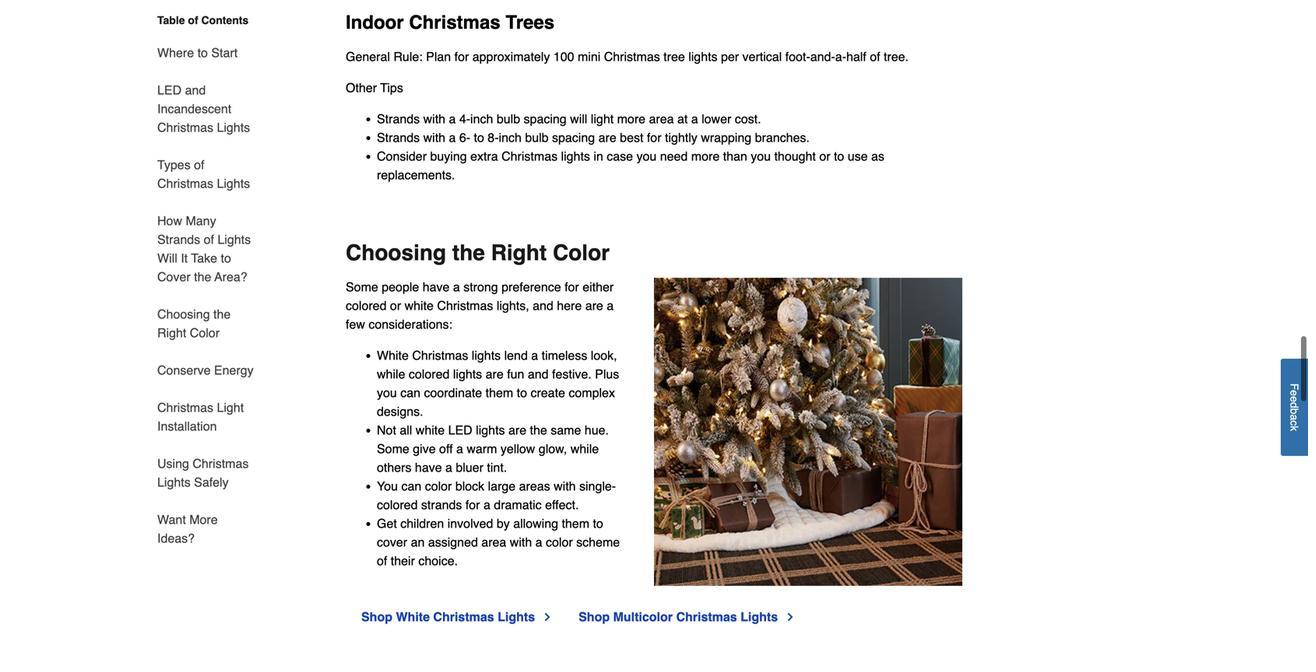 Task type: vqa. For each thing, say whether or not it's contained in the screenshot.
READY inside the A SLAB DOOR IS BASIC; IT'S JUST THE DOOR AND DOESN'T INCLUDE A FRAME, HINGES OR HANDLE SET. SLAB DOORS COME UNFINISHED (MEANING THEY REQUIRE PAINTING OR STAINING) OR FINISHED AND READY TO HANG.
no



Task type: describe. For each thing, give the bounding box(es) containing it.
branches.
[[755, 130, 810, 145]]

chevron right image
[[541, 611, 554, 624]]

cover
[[157, 270, 191, 284]]

scheme
[[577, 535, 620, 550]]

contents
[[201, 14, 249, 26]]

bluer
[[456, 461, 484, 475]]

area?
[[215, 270, 247, 284]]

lights inside types of christmas lights
[[217, 176, 250, 191]]

led inside white christmas lights lend a timeless look, while colored lights are fun and festive. plus you can coordinate them to create complex designs. not all white led lights are the same hue. some give off a warm yellow glow, while others have a bluer tint. you can color block large areas with single- colored strands for a dramatic effect. get children involved by allowing them to cover an assigned area with a color scheme of their choice.
[[448, 423, 473, 438]]

1 horizontal spatial bulb
[[525, 130, 549, 145]]

1 vertical spatial color
[[546, 535, 573, 550]]

strands
[[421, 498, 462, 512]]

choice.
[[419, 554, 458, 569]]

area inside strands with a 4-inch bulb spacing will light more area at a lower cost. strands with a 6- to 8-inch bulb spacing are best for tightly wrapping branches. consider buying extra christmas lights in case you need more than you thought or to use as replacements.
[[649, 112, 674, 126]]

the up strong
[[452, 241, 485, 266]]

to left 8-
[[474, 130, 484, 145]]

lend
[[504, 349, 528, 363]]

plan
[[426, 49, 451, 64]]

installation
[[157, 419, 217, 434]]

and inside some people have a strong preference for either colored or white christmas lights, and here are a few considerations:
[[533, 299, 554, 313]]

shop white christmas lights link
[[361, 608, 554, 627]]

cover
[[377, 535, 407, 550]]

are up yellow
[[509, 423, 527, 438]]

or inside strands with a 4-inch bulb spacing will light more area at a lower cost. strands with a 6- to 8-inch bulb spacing are best for tightly wrapping branches. consider buying extra christmas lights in case you need more than you thought or to use as replacements.
[[820, 149, 831, 164]]

strands with a 4-inch bulb spacing will light more area at a lower cost. strands with a 6- to 8-inch bulb spacing are best for tightly wrapping branches. consider buying extra christmas lights in case you need more than you thought or to use as replacements.
[[377, 112, 885, 182]]

cost.
[[735, 112, 761, 126]]

white christmas lights lend a timeless look, while colored lights are fun and festive. plus you can coordinate them to create complex designs. not all white led lights are the same hue. some give off a warm yellow glow, while others have a bluer tint. you can color block large areas with single- colored strands for a dramatic effect. get children involved by allowing them to cover an assigned area with a color scheme of their choice.
[[377, 349, 620, 569]]

others
[[377, 461, 412, 475]]

0 vertical spatial them
[[486, 386, 514, 400]]

multicolor
[[613, 610, 673, 625]]

off
[[439, 442, 453, 456]]

table
[[157, 14, 185, 26]]

1 vertical spatial strands
[[377, 130, 420, 145]]

lights inside led and incandescent christmas lights
[[217, 120, 250, 135]]

a right off
[[456, 442, 463, 456]]

how many strands of lights will it take to cover the area? link
[[157, 203, 255, 296]]

a left 6-
[[449, 130, 456, 145]]

thought
[[775, 149, 816, 164]]

few
[[346, 317, 365, 332]]

tightly
[[665, 130, 698, 145]]

light
[[591, 112, 614, 126]]

some people have a strong preference for either colored or white christmas lights, and here are a few considerations:
[[346, 280, 614, 332]]

their
[[391, 554, 415, 569]]

christmas inside the christmas light installation
[[157, 401, 213, 415]]

best
[[620, 130, 644, 145]]

0 horizontal spatial inch
[[471, 112, 493, 126]]

types of christmas lights
[[157, 158, 250, 191]]

of right half
[[870, 49, 881, 64]]

8-
[[488, 130, 499, 145]]

with up effect.
[[554, 479, 576, 494]]

buying
[[430, 149, 467, 164]]

for inside some people have a strong preference for either colored or white christmas lights, and here are a few considerations:
[[565, 280, 579, 294]]

a inside button
[[1289, 415, 1301, 421]]

k
[[1289, 426, 1301, 432]]

lights left lend
[[472, 349, 501, 363]]

white inside shop white christmas lights link
[[396, 610, 430, 625]]

area inside white christmas lights lend a timeless look, while colored lights are fun and festive. plus you can coordinate them to create complex designs. not all white led lights are the same hue. some give off a warm yellow glow, while others have a bluer tint. you can color block large areas with single- colored strands for a dramatic effect. get children involved by allowing them to cover an assigned area with a color scheme of their choice.
[[482, 535, 507, 550]]

1 horizontal spatial while
[[571, 442, 599, 456]]

table of contents
[[157, 14, 249, 26]]

right inside choosing the right color
[[157, 326, 186, 340]]

trees
[[506, 12, 555, 33]]

lights left the per
[[689, 49, 718, 64]]

100
[[554, 49, 574, 64]]

tips
[[380, 81, 403, 95]]

general
[[346, 49, 390, 64]]

choosing inside choosing the right color
[[157, 307, 210, 322]]

1 horizontal spatial you
[[637, 149, 657, 164]]

other tips
[[346, 81, 403, 95]]

f e e d b a c k
[[1289, 384, 1301, 432]]

have inside some people have a strong preference for either colored or white christmas lights, and here are a few considerations:
[[423, 280, 450, 294]]

get
[[377, 517, 397, 531]]

colored for coordinate
[[409, 367, 450, 382]]

tree.
[[884, 49, 909, 64]]

christmas inside led and incandescent christmas lights
[[157, 120, 213, 135]]

lights up coordinate
[[453, 367, 482, 382]]

a left strong
[[453, 280, 460, 294]]

with left 4-
[[423, 112, 446, 126]]

to inside how many strands of lights will it take to cover the area?
[[221, 251, 231, 266]]

lights left chevron right image
[[498, 610, 535, 625]]

will
[[157, 251, 177, 266]]

hue.
[[585, 423, 609, 438]]

white inside white christmas lights lend a timeless look, while colored lights are fun and festive. plus you can coordinate them to create complex designs. not all white led lights are the same hue. some give off a warm yellow glow, while others have a bluer tint. you can color block large areas with single- colored strands for a dramatic effect. get children involved by allowing them to cover an assigned area with a color scheme of their choice.
[[377, 349, 409, 363]]

strong
[[464, 280, 498, 294]]

take
[[191, 251, 217, 266]]

shop white christmas lights
[[361, 610, 535, 625]]

and inside white christmas lights lend a timeless look, while colored lights are fun and festive. plus you can coordinate them to create complex designs. not all white led lights are the same hue. some give off a warm yellow glow, while others have a bluer tint. you can color block large areas with single- colored strands for a dramatic effect. get children involved by allowing them to cover an assigned area with a color scheme of their choice.
[[528, 367, 549, 382]]

led and incandescent christmas lights
[[157, 83, 250, 135]]

lights inside using christmas lights safely
[[157, 476, 191, 490]]

christmas down choice.
[[433, 610, 494, 625]]

christmas inside strands with a 4-inch bulb spacing will light more area at a lower cost. strands with a 6- to 8-inch bulb spacing are best for tightly wrapping branches. consider buying extra christmas lights in case you need more than you thought or to use as replacements.
[[502, 149, 558, 164]]

of inside white christmas lights lend a timeless look, while colored lights are fun and festive. plus you can coordinate them to create complex designs. not all white led lights are the same hue. some give off a warm yellow glow, while others have a bluer tint. you can color block large areas with single- colored strands for a dramatic effect. get children involved by allowing them to cover an assigned area with a color scheme of their choice.
[[377, 554, 387, 569]]

shop multicolor christmas lights link
[[579, 608, 797, 627]]

are inside strands with a 4-inch bulb spacing will light more area at a lower cost. strands with a 6- to 8-inch bulb spacing are best for tightly wrapping branches. consider buying extra christmas lights in case you need more than you thought or to use as replacements.
[[599, 130, 617, 145]]

to up scheme
[[593, 517, 604, 531]]

are left the fun
[[486, 367, 504, 382]]

0 vertical spatial color
[[425, 479, 452, 494]]

where to start link
[[157, 34, 238, 72]]

with up buying at the top left of the page
[[423, 130, 446, 145]]

wrapping
[[701, 130, 752, 145]]

lights up warm at the bottom of the page
[[476, 423, 505, 438]]

block
[[456, 479, 485, 494]]

you inside white christmas lights lend a timeless look, while colored lights are fun and festive. plus you can coordinate them to create complex designs. not all white led lights are the same hue. some give off a warm yellow glow, while others have a bluer tint. you can color block large areas with single- colored strands for a dramatic effect. get children involved by allowing them to cover an assigned area with a color scheme of their choice.
[[377, 386, 397, 400]]

chevron right image
[[785, 611, 797, 624]]

festive.
[[552, 367, 592, 382]]

0 vertical spatial more
[[617, 112, 646, 126]]

1 horizontal spatial more
[[692, 149, 720, 164]]

want more ideas? link
[[157, 502, 255, 548]]

0 vertical spatial strands
[[377, 112, 420, 126]]

it
[[181, 251, 188, 266]]

warm
[[467, 442, 497, 456]]

types of christmas lights link
[[157, 146, 255, 203]]

f e e d b a c k button
[[1281, 359, 1309, 457]]

incandescent
[[157, 102, 231, 116]]

rule:
[[394, 49, 423, 64]]

vertical
[[743, 49, 782, 64]]

0 horizontal spatial bulb
[[497, 112, 520, 126]]

conserve energy
[[157, 363, 254, 378]]

allowing
[[513, 517, 559, 531]]

indoor christmas trees
[[346, 12, 555, 33]]

1 vertical spatial can
[[402, 479, 422, 494]]

conserve
[[157, 363, 211, 378]]

some inside white christmas lights lend a timeless look, while colored lights are fun and festive. plus you can coordinate them to create complex designs. not all white led lights are the same hue. some give off a warm yellow glow, while others have a bluer tint. you can color block large areas with single- colored strands for a dramatic effect. get children involved by allowing them to cover an assigned area with a color scheme of their choice.
[[377, 442, 410, 456]]

have inside white christmas lights lend a timeless look, while colored lights are fun and festive. plus you can coordinate them to create complex designs. not all white led lights are the same hue. some give off a warm yellow glow, while others have a bluer tint. you can color block large areas with single- colored strands for a dramatic effect. get children involved by allowing them to cover an assigned area with a color scheme of their choice.
[[415, 461, 442, 475]]

want
[[157, 513, 186, 527]]

consider
[[377, 149, 427, 164]]

extra
[[471, 149, 498, 164]]

tree
[[664, 49, 685, 64]]

2 e from the top
[[1289, 397, 1301, 403]]

start
[[211, 46, 238, 60]]

more
[[189, 513, 218, 527]]

per
[[721, 49, 739, 64]]



Task type: locate. For each thing, give the bounding box(es) containing it.
energy
[[214, 363, 254, 378]]

0 vertical spatial some
[[346, 280, 378, 294]]

lights inside strands with a 4-inch bulb spacing will light more area at a lower cost. strands with a 6- to 8-inch bulb spacing are best for tightly wrapping branches. consider buying extra christmas lights in case you need more than you thought or to use as replacements.
[[561, 149, 590, 164]]

1 vertical spatial bulb
[[525, 130, 549, 145]]

e
[[1289, 391, 1301, 397], [1289, 397, 1301, 403]]

color up either in the top left of the page
[[553, 241, 610, 266]]

lights down incandescent at the left top of the page
[[217, 120, 250, 135]]

inch right 6-
[[499, 130, 522, 145]]

1 vertical spatial while
[[571, 442, 599, 456]]

how
[[157, 214, 182, 228]]

1 horizontal spatial choosing the right color
[[346, 241, 610, 266]]

lower
[[702, 112, 732, 126]]

same
[[551, 423, 581, 438]]

to up 'area?'
[[221, 251, 231, 266]]

1 vertical spatial or
[[390, 299, 401, 313]]

color up the strands
[[425, 479, 452, 494]]

white inside some people have a strong preference for either colored or white christmas lights, and here are a few considerations:
[[405, 299, 434, 313]]

using
[[157, 457, 189, 471]]

1 vertical spatial choosing the right color
[[157, 307, 231, 340]]

1 vertical spatial colored
[[409, 367, 450, 382]]

a left 4-
[[449, 112, 456, 126]]

coordinate
[[424, 386, 482, 400]]

for right best
[[647, 130, 662, 145]]

in
[[594, 149, 604, 164]]

at
[[678, 112, 688, 126]]

white inside white christmas lights lend a timeless look, while colored lights are fun and festive. plus you can coordinate them to create complex designs. not all white led lights are the same hue. some give off a warm yellow glow, while others have a bluer tint. you can color block large areas with single- colored strands for a dramatic effect. get children involved by allowing them to cover an assigned area with a color scheme of their choice.
[[416, 423, 445, 438]]

1 horizontal spatial choosing
[[346, 241, 446, 266]]

many
[[186, 214, 216, 228]]

1 vertical spatial some
[[377, 442, 410, 456]]

to left "start"
[[198, 46, 208, 60]]

a down "allowing"
[[536, 535, 543, 550]]

more
[[617, 112, 646, 126], [692, 149, 720, 164]]

a right lend
[[531, 349, 538, 363]]

1 vertical spatial led
[[448, 423, 473, 438]]

people
[[382, 280, 419, 294]]

a right at
[[692, 112, 698, 126]]

of inside how many strands of lights will it take to cover the area?
[[204, 233, 214, 247]]

1 vertical spatial white
[[396, 610, 430, 625]]

e up b
[[1289, 397, 1301, 403]]

for right 'plan'
[[455, 49, 469, 64]]

0 horizontal spatial choosing the right color
[[157, 307, 231, 340]]

right up preference
[[491, 241, 547, 266]]

1 vertical spatial more
[[692, 149, 720, 164]]

color inside choosing the right color
[[190, 326, 220, 340]]

colored inside some people have a strong preference for either colored or white christmas lights, and here are a few considerations:
[[346, 299, 387, 313]]

and down preference
[[533, 299, 554, 313]]

colored down you
[[377, 498, 418, 512]]

0 vertical spatial right
[[491, 241, 547, 266]]

shop down their
[[361, 610, 393, 625]]

light
[[217, 401, 244, 415]]

shop multicolor christmas lights
[[579, 610, 778, 625]]

bulb up 8-
[[497, 112, 520, 126]]

shop right chevron right image
[[579, 610, 610, 625]]

color
[[425, 479, 452, 494], [546, 535, 573, 550]]

bulb right 8-
[[525, 130, 549, 145]]

0 horizontal spatial them
[[486, 386, 514, 400]]

where to start
[[157, 46, 238, 60]]

using christmas lights safely link
[[157, 446, 255, 502]]

preference
[[502, 280, 561, 294]]

0 horizontal spatial color
[[425, 479, 452, 494]]

general rule: plan for approximately 100 mini christmas tree lights per vertical foot-and-a-half of tree.
[[346, 49, 909, 64]]

spacing left will
[[524, 112, 567, 126]]

and
[[185, 83, 206, 97], [533, 299, 554, 313], [528, 367, 549, 382]]

choosing the right color inside table of contents element
[[157, 307, 231, 340]]

more down wrapping
[[692, 149, 720, 164]]

colored up few on the left
[[346, 299, 387, 313]]

dramatic
[[494, 498, 542, 512]]

0 vertical spatial and
[[185, 83, 206, 97]]

can up designs.
[[401, 386, 421, 400]]

replacements.
[[377, 168, 455, 182]]

lights,
[[497, 299, 529, 313]]

to left use
[[834, 149, 845, 164]]

colored up coordinate
[[409, 367, 450, 382]]

1 horizontal spatial color
[[553, 241, 610, 266]]

christmas up safely on the left bottom of the page
[[193, 457, 249, 471]]

while down hue.
[[571, 442, 599, 456]]

for
[[455, 49, 469, 64], [647, 130, 662, 145], [565, 280, 579, 294], [466, 498, 480, 512]]

0 vertical spatial choosing
[[346, 241, 446, 266]]

1 vertical spatial area
[[482, 535, 507, 550]]

for up here
[[565, 280, 579, 294]]

christmas right multicolor
[[676, 610, 737, 625]]

a-
[[836, 49, 847, 64]]

lights inside how many strands of lights will it take to cover the area?
[[218, 233, 251, 247]]

strands up it
[[157, 233, 200, 247]]

0 vertical spatial have
[[423, 280, 450, 294]]

or inside some people have a strong preference for either colored or white christmas lights, and here are a few considerations:
[[390, 299, 401, 313]]

or
[[820, 149, 831, 164], [390, 299, 401, 313]]

choosing the right color link
[[157, 296, 255, 352]]

0 vertical spatial spacing
[[524, 112, 567, 126]]

by
[[497, 517, 510, 531]]

1 horizontal spatial right
[[491, 241, 547, 266]]

colored
[[346, 299, 387, 313], [409, 367, 450, 382], [377, 498, 418, 512]]

christmas up installation on the bottom
[[157, 401, 213, 415]]

lights left chevron right icon
[[741, 610, 778, 625]]

1 horizontal spatial led
[[448, 423, 473, 438]]

the inside white christmas lights lend a timeless look, while colored lights are fun and festive. plus you can coordinate them to create complex designs. not all white led lights are the same hue. some give off a warm yellow glow, while others have a bluer tint. you can color block large areas with single- colored strands for a dramatic effect. get children involved by allowing them to cover an assigned area with a color scheme of their choice.
[[530, 423, 547, 438]]

1 e from the top
[[1289, 391, 1301, 397]]

0 horizontal spatial led
[[157, 83, 182, 97]]

strands down tips
[[377, 112, 420, 126]]

need
[[660, 149, 688, 164]]

e up d
[[1289, 391, 1301, 397]]

white down considerations:
[[377, 349, 409, 363]]

christmas inside some people have a strong preference for either colored or white christmas lights, and here are a few considerations:
[[437, 299, 493, 313]]

led
[[157, 83, 182, 97], [448, 423, 473, 438]]

0 vertical spatial bulb
[[497, 112, 520, 126]]

will
[[570, 112, 588, 126]]

yellow
[[501, 442, 535, 456]]

choosing the right color up conserve
[[157, 307, 231, 340]]

1 horizontal spatial area
[[649, 112, 674, 126]]

bulb
[[497, 112, 520, 126], [525, 130, 549, 145]]

a down either in the top left of the page
[[607, 299, 614, 313]]

white up considerations:
[[405, 299, 434, 313]]

christmas
[[409, 12, 501, 33], [604, 49, 660, 64], [157, 120, 213, 135], [502, 149, 558, 164], [157, 176, 213, 191], [437, 299, 493, 313], [412, 349, 468, 363], [157, 401, 213, 415], [193, 457, 249, 471], [433, 610, 494, 625], [676, 610, 737, 625]]

give
[[413, 442, 436, 456]]

0 horizontal spatial choosing
[[157, 307, 210, 322]]

foot-
[[786, 49, 811, 64]]

a up k
[[1289, 415, 1301, 421]]

involved
[[448, 517, 493, 531]]

0 vertical spatial choosing the right color
[[346, 241, 610, 266]]

conserve energy link
[[157, 352, 254, 389]]

0 vertical spatial area
[[649, 112, 674, 126]]

them down the fun
[[486, 386, 514, 400]]

the inside choosing the right color link
[[213, 307, 231, 322]]

0 vertical spatial inch
[[471, 112, 493, 126]]

1 vertical spatial choosing
[[157, 307, 210, 322]]

0 horizontal spatial area
[[482, 535, 507, 550]]

0 vertical spatial or
[[820, 149, 831, 164]]

children
[[401, 517, 444, 531]]

create
[[531, 386, 565, 400]]

can right you
[[402, 479, 422, 494]]

christmas inside using christmas lights safely
[[193, 457, 249, 471]]

you
[[637, 149, 657, 164], [751, 149, 771, 164], [377, 386, 397, 400]]

single-
[[580, 479, 616, 494]]

christmas down strong
[[437, 299, 493, 313]]

choosing
[[346, 241, 446, 266], [157, 307, 210, 322]]

shop for shop white christmas lights
[[361, 610, 393, 625]]

1 vertical spatial them
[[562, 517, 590, 531]]

indoor
[[346, 12, 404, 33]]

1 vertical spatial spacing
[[552, 130, 595, 145]]

strands inside how many strands of lights will it take to cover the area?
[[157, 233, 200, 247]]

are
[[599, 130, 617, 145], [586, 299, 604, 313], [486, 367, 504, 382], [509, 423, 527, 438]]

approximately
[[473, 49, 550, 64]]

christmas right extra
[[502, 149, 558, 164]]

the down the take
[[194, 270, 211, 284]]

strands up the consider
[[377, 130, 420, 145]]

2 vertical spatial strands
[[157, 233, 200, 247]]

b
[[1289, 409, 1301, 415]]

1 vertical spatial and
[[533, 299, 554, 313]]

1 horizontal spatial inch
[[499, 130, 522, 145]]

area down by
[[482, 535, 507, 550]]

2 shop from the left
[[579, 610, 610, 625]]

mini
[[578, 49, 601, 64]]

christmas left tree
[[604, 49, 660, 64]]

christmas light installation
[[157, 401, 244, 434]]

spacing down will
[[552, 130, 595, 145]]

0 vertical spatial led
[[157, 83, 182, 97]]

or down people
[[390, 299, 401, 313]]

lights left in
[[561, 149, 590, 164]]

some up others
[[377, 442, 410, 456]]

6-
[[459, 130, 471, 145]]

strands
[[377, 112, 420, 126], [377, 130, 420, 145], [157, 233, 200, 247]]

shop for shop multicolor christmas lights
[[579, 610, 610, 625]]

are down either in the top left of the page
[[586, 299, 604, 313]]

color up conserve energy
[[190, 326, 220, 340]]

case
[[607, 149, 633, 164]]

0 vertical spatial color
[[553, 241, 610, 266]]

led up off
[[448, 423, 473, 438]]

area left at
[[649, 112, 674, 126]]

2 horizontal spatial you
[[751, 149, 771, 164]]

ideas?
[[157, 532, 195, 546]]

and inside led and incandescent christmas lights
[[185, 83, 206, 97]]

christmas inside white christmas lights lend a timeless look, while colored lights are fun and festive. plus you can coordinate them to create complex designs. not all white led lights are the same hue. some give off a warm yellow glow, while others have a bluer tint. you can color block large areas with single- colored strands for a dramatic effect. get children involved by allowing them to cover an assigned area with a color scheme of their choice.
[[412, 349, 468, 363]]

christmas inside types of christmas lights
[[157, 176, 213, 191]]

some up few on the left
[[346, 280, 378, 294]]

you up designs.
[[377, 386, 397, 400]]

2 vertical spatial and
[[528, 367, 549, 382]]

while up designs.
[[377, 367, 405, 382]]

2 vertical spatial colored
[[377, 498, 418, 512]]

table of contents element
[[139, 12, 255, 548]]

0 horizontal spatial shop
[[361, 610, 393, 625]]

using christmas lights safely
[[157, 457, 249, 490]]

not
[[377, 423, 396, 438]]

have right people
[[423, 280, 450, 294]]

0 horizontal spatial right
[[157, 326, 186, 340]]

of right types
[[194, 158, 204, 172]]

color down "allowing"
[[546, 535, 573, 550]]

assigned
[[428, 535, 478, 550]]

while
[[377, 367, 405, 382], [571, 442, 599, 456]]

christmas down incandescent at the left top of the page
[[157, 120, 213, 135]]

1 vertical spatial white
[[416, 423, 445, 438]]

1 vertical spatial right
[[157, 326, 186, 340]]

types
[[157, 158, 191, 172]]

of right 'table'
[[188, 14, 198, 26]]

have down give
[[415, 461, 442, 475]]

1 shop from the left
[[361, 610, 393, 625]]

1 horizontal spatial color
[[546, 535, 573, 550]]

for inside strands with a 4-inch bulb spacing will light more area at a lower cost. strands with a 6- to 8-inch bulb spacing are best for tightly wrapping branches. consider buying extra christmas lights in case you need more than you thought or to use as replacements.
[[647, 130, 662, 145]]

with down "allowing"
[[510, 535, 532, 550]]

and up create
[[528, 367, 549, 382]]

0 horizontal spatial color
[[190, 326, 220, 340]]

the inside how many strands of lights will it take to cover the area?
[[194, 270, 211, 284]]

a living room with a flocked lit christmas tree with gold ornaments, white tree skirt and presents. image
[[654, 278, 963, 586]]

1 horizontal spatial or
[[820, 149, 831, 164]]

0 vertical spatial can
[[401, 386, 421, 400]]

and up incandescent at the left top of the page
[[185, 83, 206, 97]]

0 vertical spatial white
[[405, 299, 434, 313]]

are down light
[[599, 130, 617, 145]]

where
[[157, 46, 194, 60]]

0 vertical spatial while
[[377, 367, 405, 382]]

led inside led and incandescent christmas lights
[[157, 83, 182, 97]]

safely
[[194, 476, 229, 490]]

plus
[[595, 367, 619, 382]]

1 horizontal spatial shop
[[579, 610, 610, 625]]

1 vertical spatial color
[[190, 326, 220, 340]]

the down 'area?'
[[213, 307, 231, 322]]

0 horizontal spatial while
[[377, 367, 405, 382]]

fun
[[507, 367, 525, 382]]

how many strands of lights will it take to cover the area?
[[157, 214, 251, 284]]

choosing the right color up strong
[[346, 241, 610, 266]]

timeless
[[542, 349, 588, 363]]

christmas up 'plan'
[[409, 12, 501, 33]]

of inside types of christmas lights
[[194, 158, 204, 172]]

0 horizontal spatial or
[[390, 299, 401, 313]]

a down large
[[484, 498, 491, 512]]

of up the take
[[204, 233, 214, 247]]

area
[[649, 112, 674, 126], [482, 535, 507, 550]]

white
[[377, 349, 409, 363], [396, 610, 430, 625]]

to down the fun
[[517, 386, 527, 400]]

other
[[346, 81, 377, 95]]

0 vertical spatial white
[[377, 349, 409, 363]]

a down off
[[446, 461, 453, 475]]

1 horizontal spatial them
[[562, 517, 590, 531]]

led up incandescent at the left top of the page
[[157, 83, 182, 97]]

right up conserve
[[157, 326, 186, 340]]

them down effect.
[[562, 517, 590, 531]]

0 vertical spatial colored
[[346, 299, 387, 313]]

are inside some people have a strong preference for either colored or white christmas lights, and here are a few considerations:
[[586, 299, 604, 313]]

1 vertical spatial have
[[415, 461, 442, 475]]

of
[[188, 14, 198, 26], [870, 49, 881, 64], [194, 158, 204, 172], [204, 233, 214, 247], [377, 554, 387, 569]]

choosing down cover
[[157, 307, 210, 322]]

lights up 'area?'
[[218, 233, 251, 247]]

spacing
[[524, 112, 567, 126], [552, 130, 595, 145]]

choosing up people
[[346, 241, 446, 266]]

or right thought
[[820, 149, 831, 164]]

complex
[[569, 386, 615, 400]]

led and incandescent christmas lights link
[[157, 72, 255, 146]]

you
[[377, 479, 398, 494]]

white down their
[[396, 610, 430, 625]]

0 horizontal spatial more
[[617, 112, 646, 126]]

christmas down types
[[157, 176, 213, 191]]

0 horizontal spatial you
[[377, 386, 397, 400]]

for inside white christmas lights lend a timeless look, while colored lights are fun and festive. plus you can coordinate them to create complex designs. not all white led lights are the same hue. some give off a warm yellow glow, while others have a bluer tint. you can color block large areas with single- colored strands for a dramatic effect. get children involved by allowing them to cover an assigned area with a color scheme of their choice.
[[466, 498, 480, 512]]

1 vertical spatial inch
[[499, 130, 522, 145]]

can
[[401, 386, 421, 400], [402, 479, 422, 494]]

inch up 8-
[[471, 112, 493, 126]]

colored for few
[[346, 299, 387, 313]]

some inside some people have a strong preference for either colored or white christmas lights, and here are a few considerations:
[[346, 280, 378, 294]]



